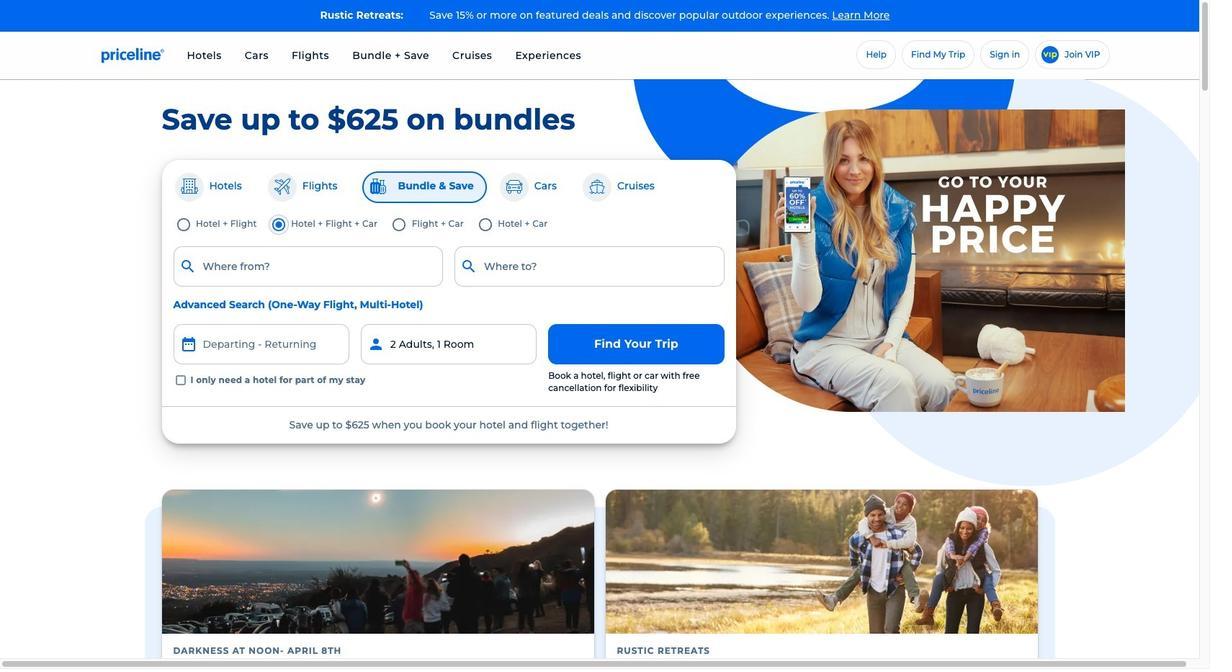 Task type: locate. For each thing, give the bounding box(es) containing it.
None button
[[173, 324, 349, 365]]

Where from? field
[[173, 246, 443, 287]]

1 horizontal spatial none field
[[455, 246, 725, 287]]

types of travel tab list
[[173, 171, 725, 203]]

none field where from?
[[173, 246, 443, 287]]

None field
[[173, 246, 443, 287], [455, 246, 725, 287]]

0 horizontal spatial none field
[[173, 246, 443, 287]]

Where to? field
[[455, 246, 725, 287]]

none field where to?
[[455, 246, 725, 287]]

1 none field from the left
[[173, 246, 443, 287]]

2 none field from the left
[[455, 246, 725, 287]]



Task type: describe. For each thing, give the bounding box(es) containing it.
priceline.com home image
[[101, 47, 164, 63]]

vip badge icon image
[[1042, 46, 1060, 63]]



Task type: vqa. For each thing, say whether or not it's contained in the screenshot.
+
no



